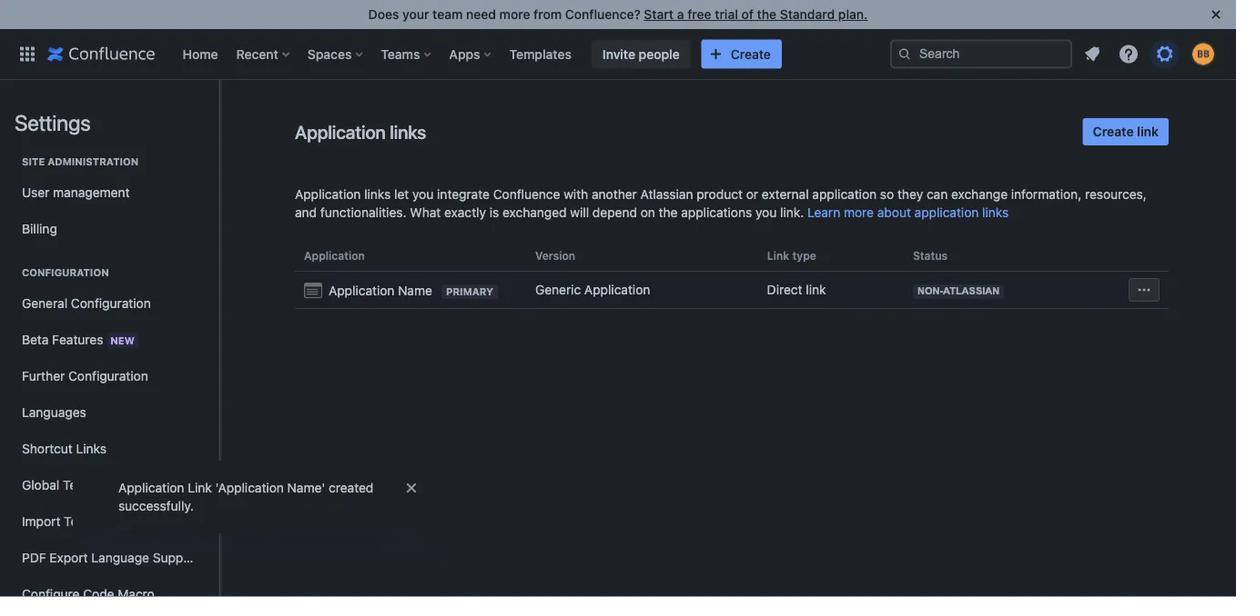 Task type: describe. For each thing, give the bounding box(es) containing it.
import templates
[[22, 515, 124, 530]]

and inside configuration group
[[127, 478, 149, 493]]

application right generic
[[584, 283, 650, 298]]

plan.
[[838, 7, 868, 22]]

export
[[50, 551, 88, 566]]

let
[[394, 187, 409, 202]]

0 horizontal spatial more
[[499, 7, 530, 22]]

a
[[677, 7, 684, 22]]

standard
[[780, 7, 835, 22]]

type
[[792, 249, 816, 262]]

pdf
[[22, 551, 46, 566]]

support
[[153, 551, 200, 566]]

confluence
[[493, 187, 560, 202]]

application links let you integrate confluence with another atlassian product or external application so they can exchange information, resources, and functionalities. what exactly is exchanged will depend on the applications you link.
[[295, 187, 1147, 220]]

shortcut links link
[[15, 431, 204, 468]]

exchange
[[951, 187, 1008, 202]]

billing link
[[15, 211, 204, 248]]

link inside 'application link 'application name' created successfully.'
[[188, 481, 212, 496]]

atlassian inside non-atlassian popup button
[[943, 286, 1000, 297]]

1 horizontal spatial application
[[914, 205, 979, 220]]

team
[[433, 7, 463, 22]]

free
[[687, 7, 711, 22]]

application for application
[[304, 249, 365, 262]]

import
[[22, 515, 60, 530]]

exchanged
[[503, 205, 567, 220]]

created
[[329, 481, 374, 496]]

so
[[880, 187, 894, 202]]

learn
[[807, 205, 840, 220]]

new
[[110, 335, 135, 347]]

appswitcher icon image
[[16, 43, 38, 65]]

your
[[402, 7, 429, 22]]

Search field
[[890, 40, 1072, 69]]

what
[[410, 205, 441, 220]]

create link
[[1093, 124, 1159, 139]]

create link button
[[1083, 118, 1169, 146]]

search image
[[897, 47, 912, 61]]

banner containing home
[[0, 29, 1236, 80]]

billing
[[22, 222, 57, 237]]

links for application links let you integrate confluence with another atlassian product or external application so they can exchange information, resources, and functionalities. what exactly is exchanged will depend on the applications you link.
[[364, 187, 391, 202]]

collapse sidebar image
[[198, 89, 238, 126]]

of
[[741, 7, 754, 22]]

user
[[22, 185, 49, 200]]

templates link
[[504, 40, 577, 69]]

applications
[[681, 205, 752, 220]]

create for create link
[[1093, 124, 1134, 139]]

user management
[[22, 185, 130, 200]]

further configuration link
[[15, 359, 204, 395]]

people
[[639, 46, 680, 61]]

application for application links
[[295, 121, 386, 142]]

0 vertical spatial configuration
[[22, 267, 109, 279]]

does your team need more from confluence? start a free trial of the standard plan.
[[368, 7, 868, 22]]

notification icon image
[[1081, 43, 1103, 65]]

external
[[762, 187, 809, 202]]

beta features new
[[22, 332, 135, 347]]

settings icon image
[[1154, 43, 1176, 65]]

direct
[[767, 283, 802, 298]]

spaces button
[[302, 40, 370, 69]]

invite people button
[[592, 40, 691, 69]]

link for create link
[[1137, 124, 1159, 139]]

languages
[[22, 405, 86, 421]]

'application
[[215, 481, 284, 496]]

integrate
[[437, 187, 490, 202]]

learn more about application links
[[807, 205, 1009, 220]]

apps
[[449, 46, 480, 61]]

primary
[[446, 286, 493, 298]]

site administration
[[22, 156, 139, 168]]

general configuration
[[22, 296, 151, 311]]

need
[[466, 7, 496, 22]]

configuration for further
[[68, 369, 148, 384]]

successfully.
[[118, 499, 194, 514]]

global templates and blueprints
[[22, 478, 211, 493]]

language
[[91, 551, 149, 566]]

site administration group
[[15, 137, 204, 253]]

and inside application links let you integrate confluence with another atlassian product or external application so they can exchange information, resources, and functionalities. what exactly is exchanged will depend on the applications you link.
[[295, 205, 317, 220]]

templates inside global element
[[509, 46, 571, 61]]

application inside application links let you integrate confluence with another atlassian product or external application so they can exchange information, resources, and functionalities. what exactly is exchanged will depend on the applications you link.
[[812, 187, 877, 202]]

name
[[398, 283, 432, 298]]

resources,
[[1085, 187, 1147, 202]]

invite
[[602, 46, 635, 61]]

apps button
[[444, 40, 498, 69]]

is
[[490, 205, 499, 220]]

application for application name
[[329, 283, 394, 298]]

recent
[[236, 46, 278, 61]]

global
[[22, 478, 59, 493]]

with
[[564, 187, 588, 202]]



Task type: vqa. For each thing, say whether or not it's contained in the screenshot.
turn in the WHEN NOTIFICATIONS ARE TURNED OFF AT THE SITE LEVEL, NO PUSH NOTIFICATIONS HAPPEN IN THE CONFLUENCE MOBILE APP FOR ANY ACTIVITY. USERS WON'T BE ABLE TO TURN NOTIFICATIONS ON.
no



Task type: locate. For each thing, give the bounding box(es) containing it.
0 vertical spatial you
[[412, 187, 434, 202]]

shortcut
[[22, 442, 73, 457]]

close image
[[1205, 4, 1227, 25]]

application for application links let you integrate confluence with another atlassian product or external application so they can exchange information, resources, and functionalities. what exactly is exchanged will depend on the applications you link.
[[295, 187, 361, 202]]

recent button
[[231, 40, 297, 69]]

teams
[[381, 46, 420, 61]]

create button
[[702, 40, 782, 69]]

link up resources, on the top of the page
[[1137, 124, 1159, 139]]

the right of
[[757, 7, 776, 22]]

start a free trial of the standard plan. link
[[644, 7, 868, 22]]

0 vertical spatial create
[[731, 46, 771, 61]]

start
[[644, 7, 674, 22]]

1 horizontal spatial atlassian
[[943, 286, 1000, 297]]

atlassian down status
[[943, 286, 1000, 297]]

1 vertical spatial you
[[755, 205, 777, 220]]

general
[[22, 296, 68, 311]]

more left from on the left top of page
[[499, 7, 530, 22]]

can
[[927, 187, 948, 202]]

confluence image
[[47, 43, 155, 65], [47, 43, 155, 65]]

application inside 'application link 'application name' created successfully.'
[[118, 481, 184, 496]]

link for direct link
[[806, 283, 826, 298]]

application links
[[295, 121, 426, 142]]

information,
[[1011, 187, 1082, 202]]

application inside application links let you integrate confluence with another atlassian product or external application so they can exchange information, resources, and functionalities. what exactly is exchanged will depend on the applications you link.
[[295, 187, 361, 202]]

user management link
[[15, 175, 204, 211]]

and left the functionalities.
[[295, 205, 317, 220]]

0 vertical spatial and
[[295, 205, 317, 220]]

templates for import templates
[[64, 515, 124, 530]]

1 vertical spatial link
[[188, 481, 212, 496]]

1 vertical spatial links
[[364, 187, 391, 202]]

features
[[52, 332, 103, 347]]

links for application links
[[390, 121, 426, 142]]

settings
[[15, 110, 91, 136]]

pdf export language support link
[[15, 541, 204, 577]]

configuration for general
[[71, 296, 151, 311]]

global templates and blueprints link
[[15, 468, 211, 504]]

spaces
[[307, 46, 352, 61]]

the right on
[[659, 205, 678, 220]]

generic
[[535, 283, 581, 298]]

you down or
[[755, 205, 777, 220]]

create down of
[[731, 46, 771, 61]]

2 vertical spatial links
[[982, 205, 1009, 220]]

0 vertical spatial link
[[1137, 124, 1159, 139]]

non-atlassian
[[917, 286, 1000, 297]]

learn more about application links link
[[807, 205, 1009, 220]]

general configuration link
[[15, 286, 204, 322]]

exactly
[[444, 205, 486, 220]]

templates down 'links'
[[63, 478, 123, 493]]

1 vertical spatial the
[[659, 205, 678, 220]]

links inside application links let you integrate confluence with another atlassian product or external application so they can exchange information, resources, and functionalities. what exactly is exchanged will depend on the applications you link.
[[364, 187, 391, 202]]

1 horizontal spatial link
[[767, 249, 789, 262]]

application up application name icon
[[304, 249, 365, 262]]

0 vertical spatial link
[[767, 249, 789, 262]]

configuration group
[[15, 248, 211, 598]]

and up successfully.
[[127, 478, 149, 493]]

trial
[[715, 7, 738, 22]]

link right the direct
[[806, 283, 826, 298]]

application down "can"
[[914, 205, 979, 220]]

configuration up new
[[71, 296, 151, 311]]

pdf export language support
[[22, 551, 200, 566]]

product
[[697, 187, 743, 202]]

or
[[746, 187, 758, 202]]

beta
[[22, 332, 49, 347]]

1 horizontal spatial link
[[1137, 124, 1159, 139]]

1 horizontal spatial you
[[755, 205, 777, 220]]

about
[[877, 205, 911, 220]]

create
[[731, 46, 771, 61], [1093, 124, 1134, 139]]

will
[[570, 205, 589, 220]]

0 vertical spatial application
[[812, 187, 877, 202]]

link type
[[767, 249, 816, 262]]

1 vertical spatial configuration
[[71, 296, 151, 311]]

the inside application links let you integrate confluence with another atlassian product or external application so they can exchange information, resources, and functionalities. what exactly is exchanged will depend on the applications you link.
[[659, 205, 678, 220]]

administration
[[48, 156, 139, 168]]

global element
[[11, 29, 890, 80]]

application right application name icon
[[329, 283, 394, 298]]

the
[[757, 7, 776, 22], [659, 205, 678, 220]]

configuration up languages link
[[68, 369, 148, 384]]

help icon image
[[1118, 43, 1140, 65]]

non-atlassian button
[[913, 285, 1004, 299]]

application
[[295, 121, 386, 142], [295, 187, 361, 202], [304, 249, 365, 262], [584, 283, 650, 298], [329, 283, 394, 298], [118, 481, 184, 496]]

banner
[[0, 29, 1236, 80]]

blueprints
[[152, 478, 211, 493]]

invite people
[[602, 46, 680, 61]]

0 horizontal spatial you
[[412, 187, 434, 202]]

link.
[[780, 205, 804, 220]]

status
[[913, 249, 948, 262]]

0 vertical spatial links
[[390, 121, 426, 142]]

small image
[[1137, 283, 1151, 298]]

2 vertical spatial templates
[[64, 515, 124, 530]]

links up the functionalities.
[[364, 187, 391, 202]]

create inside dropdown button
[[731, 46, 771, 61]]

link left the type
[[767, 249, 789, 262]]

application up the functionalities.
[[295, 187, 361, 202]]

application up successfully.
[[118, 481, 184, 496]]

links down exchange
[[982, 205, 1009, 220]]

create for create
[[731, 46, 771, 61]]

templates
[[509, 46, 571, 61], [63, 478, 123, 493], [64, 515, 124, 530]]

atlassian inside application links let you integrate confluence with another atlassian product or external application so they can exchange information, resources, and functionalities. what exactly is exchanged will depend on the applications you link.
[[640, 187, 693, 202]]

link up successfully.
[[188, 481, 212, 496]]

application down spaces popup button
[[295, 121, 386, 142]]

create up resources, on the top of the page
[[1093, 124, 1134, 139]]

0 horizontal spatial the
[[659, 205, 678, 220]]

application up 'learn'
[[812, 187, 877, 202]]

and
[[295, 205, 317, 220], [127, 478, 149, 493]]

create inside button
[[1093, 124, 1134, 139]]

more right 'learn'
[[844, 205, 874, 220]]

shortcut links
[[22, 442, 107, 457]]

templates down from on the left top of page
[[509, 46, 571, 61]]

0 horizontal spatial application
[[812, 187, 877, 202]]

configuration up general
[[22, 267, 109, 279]]

import templates link
[[15, 504, 204, 541]]

you
[[412, 187, 434, 202], [755, 205, 777, 220]]

0 horizontal spatial atlassian
[[640, 187, 693, 202]]

link inside button
[[1137, 124, 1159, 139]]

on
[[641, 205, 655, 220]]

application
[[812, 187, 877, 202], [914, 205, 979, 220]]

0 vertical spatial the
[[757, 7, 776, 22]]

1 vertical spatial more
[[844, 205, 874, 220]]

1 horizontal spatial the
[[757, 7, 776, 22]]

1 vertical spatial create
[[1093, 124, 1134, 139]]

application name
[[329, 283, 432, 298]]

1 horizontal spatial more
[[844, 205, 874, 220]]

links up let
[[390, 121, 426, 142]]

application link 'application name' created successfully.
[[118, 481, 374, 514]]

confluence?
[[565, 7, 641, 22]]

1 vertical spatial and
[[127, 478, 149, 493]]

application name image
[[304, 282, 322, 300]]

name'
[[287, 481, 325, 496]]

direct link
[[767, 283, 826, 298]]

templates up pdf export language support link
[[64, 515, 124, 530]]

0 vertical spatial atlassian
[[640, 187, 693, 202]]

atlassian
[[640, 187, 693, 202], [943, 286, 1000, 297]]

1 horizontal spatial create
[[1093, 124, 1134, 139]]

management
[[53, 185, 130, 200]]

0 horizontal spatial link
[[806, 283, 826, 298]]

0 horizontal spatial create
[[731, 46, 771, 61]]

0 horizontal spatial and
[[127, 478, 149, 493]]

further configuration
[[22, 369, 148, 384]]

from
[[534, 7, 562, 22]]

1 horizontal spatial and
[[295, 205, 317, 220]]

2 vertical spatial configuration
[[68, 369, 148, 384]]

more
[[499, 7, 530, 22], [844, 205, 874, 220]]

1 vertical spatial link
[[806, 283, 826, 298]]

you up what
[[412, 187, 434, 202]]

1 vertical spatial atlassian
[[943, 286, 1000, 297]]

non-
[[917, 286, 943, 297]]

1 vertical spatial application
[[914, 205, 979, 220]]

functionalities.
[[320, 205, 406, 220]]

they
[[897, 187, 923, 202]]

1 vertical spatial templates
[[63, 478, 123, 493]]

0 vertical spatial templates
[[509, 46, 571, 61]]

templates for global templates and blueprints
[[63, 478, 123, 493]]

link
[[1137, 124, 1159, 139], [806, 283, 826, 298]]

atlassian up on
[[640, 187, 693, 202]]

0 horizontal spatial link
[[188, 481, 212, 496]]

further
[[22, 369, 65, 384]]

version
[[535, 249, 575, 262]]

configuration
[[22, 267, 109, 279], [71, 296, 151, 311], [68, 369, 148, 384]]

does
[[368, 7, 399, 22]]

application for application link 'application name' created successfully.
[[118, 481, 184, 496]]

0 vertical spatial more
[[499, 7, 530, 22]]

home
[[182, 46, 218, 61]]

site
[[22, 156, 45, 168]]

languages link
[[15, 395, 204, 431]]



